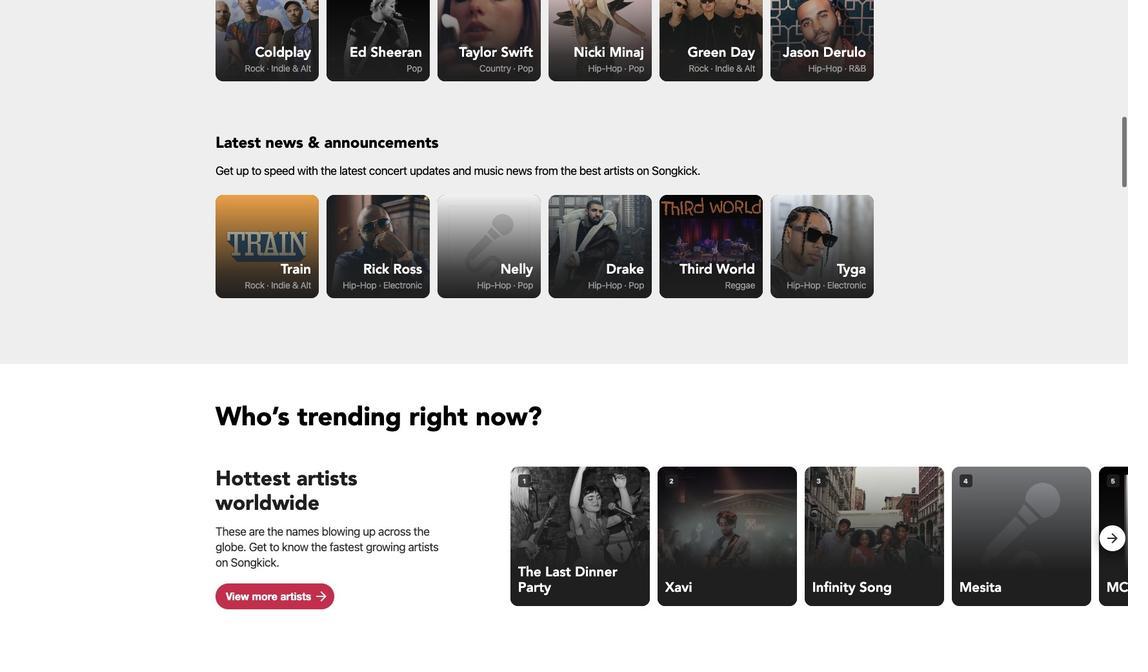 Task type: vqa. For each thing, say whether or not it's contained in the screenshot.
San
no



Task type: describe. For each thing, give the bounding box(es) containing it.
hop inside nelly hip-hop · pop
[[495, 280, 511, 290]]

· inside rick ross hip-hop · electronic
[[379, 280, 381, 290]]

· inside nicki minaj hip-hop · pop
[[624, 63, 627, 74]]

songkick. for latest news & announcements
[[652, 164, 700, 178]]

4
[[964, 477, 968, 484]]

mesita
[[960, 578, 1002, 597]]

and
[[453, 164, 471, 178]]

swift
[[501, 43, 533, 62]]

· inside taylor swift country · pop
[[513, 63, 516, 74]]

rick ross hip-hop · electronic
[[343, 260, 422, 290]]

dinner
[[575, 563, 618, 582]]

artists right best
[[604, 164, 634, 178]]

· inside drake hip-hop · pop
[[624, 280, 627, 290]]

rock inside green day rock · indie & alt
[[689, 63, 709, 74]]

worldwide
[[216, 489, 320, 517]]

updates
[[410, 164, 450, 178]]

0 vertical spatial news
[[266, 132, 303, 154]]

· inside green day rock · indie & alt
[[711, 63, 713, 74]]

on for hottest artists worldwide
[[216, 556, 228, 569]]

· inside nelly hip-hop · pop
[[513, 280, 516, 290]]

country
[[480, 63, 511, 74]]

rock for nelly
[[245, 280, 265, 290]]

derulo
[[823, 43, 866, 62]]

on for latest news & announcements
[[637, 164, 649, 178]]

green
[[688, 43, 727, 62]]

hip- inside jason derulo hip-hop · r&b
[[809, 63, 826, 74]]

the down names
[[311, 540, 327, 554]]

are
[[249, 525, 265, 538]]

jason derulo hip-hop · r&b
[[783, 43, 866, 74]]

who's trending right now?
[[216, 400, 542, 435]]

who's
[[216, 400, 290, 435]]

& up with
[[308, 132, 320, 154]]

fastest
[[330, 540, 363, 554]]

& inside green day rock · indie & alt
[[736, 63, 742, 74]]

artists inside these are the names blowing up across the globe. get to know the fastest growing artists on songkick.
[[408, 540, 439, 554]]

0 vertical spatial get
[[216, 164, 233, 178]]

to inside these are the names blowing up across the globe. get to know the fastest growing artists on songkick.
[[269, 540, 279, 554]]

view more artists link
[[216, 583, 335, 609]]

· inside tyga hip-hop · electronic
[[823, 280, 825, 290]]

now?
[[476, 400, 542, 435]]

green day rock · indie & alt
[[688, 43, 755, 74]]

nicki minaj hip-hop · pop
[[574, 43, 644, 74]]

song
[[860, 578, 892, 597]]

songkick. for hottest artists worldwide
[[231, 556, 279, 569]]

from
[[535, 164, 558, 178]]

· inside coldplay rock · indie & alt
[[267, 63, 269, 74]]

alt inside green day rock · indie & alt
[[745, 63, 755, 74]]

hop inside jason derulo hip-hop · r&b
[[826, 63, 842, 74]]

& inside train rock · indie & alt
[[292, 280, 298, 290]]

hottest artists worldwide
[[216, 465, 357, 517]]

more
[[252, 590, 278, 602]]

hop inside rick ross hip-hop · electronic
[[360, 280, 377, 290]]

tyga hip-hop · electronic
[[787, 260, 866, 290]]

· inside jason derulo hip-hop · r&b
[[845, 63, 847, 74]]

1 vertical spatial news
[[506, 164, 532, 178]]

hop inside drake hip-hop · pop
[[606, 280, 622, 290]]

sheeran
[[371, 43, 422, 62]]

nelly hip-hop · pop
[[477, 260, 533, 290]]

blowing
[[322, 525, 360, 538]]

taylor
[[459, 43, 497, 62]]

coldplay rock · indie & alt
[[245, 43, 311, 74]]

train rock · indie & alt
[[245, 260, 311, 290]]

the right with
[[321, 164, 337, 178]]

rock for taylor swift
[[245, 63, 265, 74]]

names
[[286, 525, 319, 538]]

ed sheeran pop
[[350, 43, 422, 74]]

get inside these are the names blowing up across the globe. get to know the fastest growing artists on songkick.
[[249, 540, 267, 554]]

hip- inside drake hip-hop · pop
[[588, 280, 606, 290]]

1
[[523, 477, 526, 484]]

nicki
[[574, 43, 606, 62]]

third
[[680, 260, 713, 279]]

infinity
[[812, 578, 856, 597]]

hottest
[[216, 465, 291, 493]]

third world reggae
[[680, 260, 755, 290]]

2
[[670, 477, 674, 484]]



Task type: locate. For each thing, give the bounding box(es) containing it.
pop down swift
[[518, 63, 533, 74]]

these are the names blowing up across the globe. get to know the fastest growing artists on songkick.
[[216, 525, 439, 569]]

the last dinner party
[[518, 563, 618, 597]]

0 horizontal spatial songkick.
[[231, 556, 279, 569]]

news up speed
[[266, 132, 303, 154]]

indie inside coldplay rock · indie & alt
[[271, 63, 290, 74]]

0 horizontal spatial on
[[216, 556, 228, 569]]

hip- inside tyga hip-hop · electronic
[[787, 280, 804, 290]]

electronic inside rick ross hip-hop · electronic
[[383, 280, 422, 290]]

pop for drake
[[629, 280, 644, 290]]

hip- inside rick ross hip-hop · electronic
[[343, 280, 360, 290]]

0 horizontal spatial news
[[266, 132, 303, 154]]

view more artists
[[226, 590, 311, 602]]

get down "are" at bottom
[[249, 540, 267, 554]]

know
[[282, 540, 308, 554]]

r&b
[[849, 63, 866, 74]]

the
[[518, 563, 541, 582]]

latest news & announcements
[[216, 132, 439, 154]]

train
[[281, 260, 311, 279]]

pop inside nelly hip-hop · pop
[[518, 280, 533, 290]]

& inside coldplay rock · indie & alt
[[292, 63, 298, 74]]

1 horizontal spatial to
[[269, 540, 279, 554]]

0 horizontal spatial up
[[236, 164, 249, 178]]

0 horizontal spatial to
[[252, 164, 261, 178]]

& down 'train'
[[292, 280, 298, 290]]

on right best
[[637, 164, 649, 178]]

on
[[637, 164, 649, 178], [216, 556, 228, 569]]

1 horizontal spatial on
[[637, 164, 649, 178]]

get down latest
[[216, 164, 233, 178]]

latest
[[339, 164, 366, 178]]

drake hip-hop · pop
[[588, 260, 644, 290]]

across
[[378, 525, 411, 538]]

minaj
[[610, 43, 644, 62]]

alt inside train rock · indie & alt
[[301, 280, 311, 290]]

get
[[216, 164, 233, 178], [249, 540, 267, 554]]

indie for nelly
[[271, 280, 290, 290]]

pop for nelly
[[518, 280, 533, 290]]

1 vertical spatial songkick.
[[231, 556, 279, 569]]

up
[[236, 164, 249, 178], [363, 525, 376, 538]]

last
[[545, 563, 571, 582]]

news
[[266, 132, 303, 154], [506, 164, 532, 178]]

5
[[1111, 477, 1116, 484]]

growing
[[366, 540, 406, 554]]

1 horizontal spatial get
[[249, 540, 267, 554]]

drake
[[606, 260, 644, 279]]

rock inside train rock · indie & alt
[[245, 280, 265, 290]]

coldplay
[[255, 43, 311, 62]]

songkick.
[[652, 164, 700, 178], [231, 556, 279, 569]]

rick
[[363, 260, 389, 279]]

1 vertical spatial up
[[363, 525, 376, 538]]

announcements
[[324, 132, 439, 154]]

&
[[292, 63, 298, 74], [736, 63, 742, 74], [308, 132, 320, 154], [292, 280, 298, 290]]

alt for taylor
[[301, 63, 311, 74]]

alt down day
[[745, 63, 755, 74]]

trending
[[297, 400, 402, 435]]

reggae
[[725, 280, 755, 290]]

taylor swift country · pop
[[459, 43, 533, 74]]

party
[[518, 578, 551, 597]]

1 electronic from the left
[[383, 280, 422, 290]]

hip- inside nelly hip-hop · pop
[[477, 280, 495, 290]]

alt down 'train'
[[301, 280, 311, 290]]

up inside these are the names blowing up across the globe. get to know the fastest growing artists on songkick.
[[363, 525, 376, 538]]

infinity song
[[812, 578, 892, 597]]

0 horizontal spatial electronic
[[383, 280, 422, 290]]

up up growing
[[363, 525, 376, 538]]

music
[[474, 164, 504, 178]]

hop inside tyga hip-hop · electronic
[[804, 280, 821, 290]]

on inside these are the names blowing up across the globe. get to know the fastest growing artists on songkick.
[[216, 556, 228, 569]]

to
[[252, 164, 261, 178], [269, 540, 279, 554]]

up down latest
[[236, 164, 249, 178]]

artists down across
[[408, 540, 439, 554]]

the right across
[[414, 525, 430, 538]]

ed
[[350, 43, 367, 62]]

day
[[731, 43, 755, 62]]

0 horizontal spatial get
[[216, 164, 233, 178]]

0 vertical spatial up
[[236, 164, 249, 178]]

tyga
[[837, 260, 866, 279]]

indie
[[271, 63, 290, 74], [715, 63, 734, 74], [271, 280, 290, 290]]

with
[[297, 164, 318, 178]]

pop inside taylor swift country · pop
[[518, 63, 533, 74]]

electronic
[[383, 280, 422, 290], [827, 280, 866, 290]]

indie down 'train'
[[271, 280, 290, 290]]

speed
[[264, 164, 295, 178]]

pop inside drake hip-hop · pop
[[629, 280, 644, 290]]

· inside train rock · indie & alt
[[267, 280, 269, 290]]

1 vertical spatial on
[[216, 556, 228, 569]]

pop down the drake
[[629, 280, 644, 290]]

to left know
[[269, 540, 279, 554]]

hip- inside nicki minaj hip-hop · pop
[[588, 63, 606, 74]]

indie down coldplay
[[271, 63, 290, 74]]

pop inside nicki minaj hip-hop · pop
[[629, 63, 644, 74]]

nelly
[[501, 260, 533, 279]]

0 vertical spatial songkick.
[[652, 164, 700, 178]]

pop down nelly
[[518, 280, 533, 290]]

hip-
[[588, 63, 606, 74], [809, 63, 826, 74], [343, 280, 360, 290], [477, 280, 495, 290], [588, 280, 606, 290], [787, 280, 804, 290]]

pop down sheeran
[[407, 63, 422, 74]]

rock inside coldplay rock · indie & alt
[[245, 63, 265, 74]]

the right "are" at bottom
[[267, 525, 283, 538]]

pop for taylor swift
[[518, 63, 533, 74]]

1 horizontal spatial electronic
[[827, 280, 866, 290]]

1 vertical spatial get
[[249, 540, 267, 554]]

to left speed
[[252, 164, 261, 178]]

artists right more at the left bottom of the page
[[280, 590, 311, 602]]

artists inside 'link'
[[280, 590, 311, 602]]

right
[[409, 400, 468, 435]]

1 horizontal spatial songkick.
[[652, 164, 700, 178]]

alt
[[301, 63, 311, 74], [745, 63, 755, 74], [301, 280, 311, 290]]

·
[[267, 63, 269, 74], [513, 63, 516, 74], [624, 63, 627, 74], [711, 63, 713, 74], [845, 63, 847, 74], [267, 280, 269, 290], [379, 280, 381, 290], [513, 280, 516, 290], [624, 280, 627, 290], [823, 280, 825, 290]]

the left best
[[561, 164, 577, 178]]

pop
[[407, 63, 422, 74], [518, 63, 533, 74], [629, 63, 644, 74], [518, 280, 533, 290], [629, 280, 644, 290]]

rock
[[245, 63, 265, 74], [689, 63, 709, 74], [245, 280, 265, 290]]

electronic inside tyga hip-hop · electronic
[[827, 280, 866, 290]]

pop down minaj
[[629, 63, 644, 74]]

indie inside green day rock · indie & alt
[[715, 63, 734, 74]]

get up to speed with the latest concert updates and music news from the best artists on songkick.
[[216, 164, 700, 178]]

3
[[817, 477, 821, 484]]

1 horizontal spatial news
[[506, 164, 532, 178]]

mc
[[1107, 578, 1128, 597]]

jason
[[783, 43, 819, 62]]

artists inside the hottest artists worldwide
[[297, 465, 357, 493]]

latest
[[216, 132, 261, 154]]

1 horizontal spatial up
[[363, 525, 376, 538]]

these
[[216, 525, 246, 538]]

electronic down ross
[[383, 280, 422, 290]]

pop inside ed sheeran pop
[[407, 63, 422, 74]]

globe.
[[216, 540, 246, 554]]

concert
[[369, 164, 407, 178]]

xavi
[[665, 578, 692, 597]]

indie for taylor
[[271, 63, 290, 74]]

hop inside nicki minaj hip-hop · pop
[[606, 63, 622, 74]]

view
[[226, 590, 249, 602]]

on down globe.
[[216, 556, 228, 569]]

2 electronic from the left
[[827, 280, 866, 290]]

1 vertical spatial to
[[269, 540, 279, 554]]

world
[[717, 260, 755, 279]]

hop
[[606, 63, 622, 74], [826, 63, 842, 74], [360, 280, 377, 290], [495, 280, 511, 290], [606, 280, 622, 290], [804, 280, 821, 290]]

the
[[321, 164, 337, 178], [561, 164, 577, 178], [267, 525, 283, 538], [414, 525, 430, 538], [311, 540, 327, 554]]

& down coldplay
[[292, 63, 298, 74]]

alt down coldplay
[[301, 63, 311, 74]]

indie inside train rock · indie & alt
[[271, 280, 290, 290]]

artists up blowing
[[297, 465, 357, 493]]

news left from
[[506, 164, 532, 178]]

indie down green
[[715, 63, 734, 74]]

ross
[[393, 260, 422, 279]]

alt inside coldplay rock · indie & alt
[[301, 63, 311, 74]]

& down day
[[736, 63, 742, 74]]

artists
[[604, 164, 634, 178], [297, 465, 357, 493], [408, 540, 439, 554], [280, 590, 311, 602]]

songkick. inside these are the names blowing up across the globe. get to know the fastest growing artists on songkick.
[[231, 556, 279, 569]]

best
[[579, 164, 601, 178]]

electronic down tyga
[[827, 280, 866, 290]]

0 vertical spatial on
[[637, 164, 649, 178]]

alt for nelly
[[301, 280, 311, 290]]

0 vertical spatial to
[[252, 164, 261, 178]]



